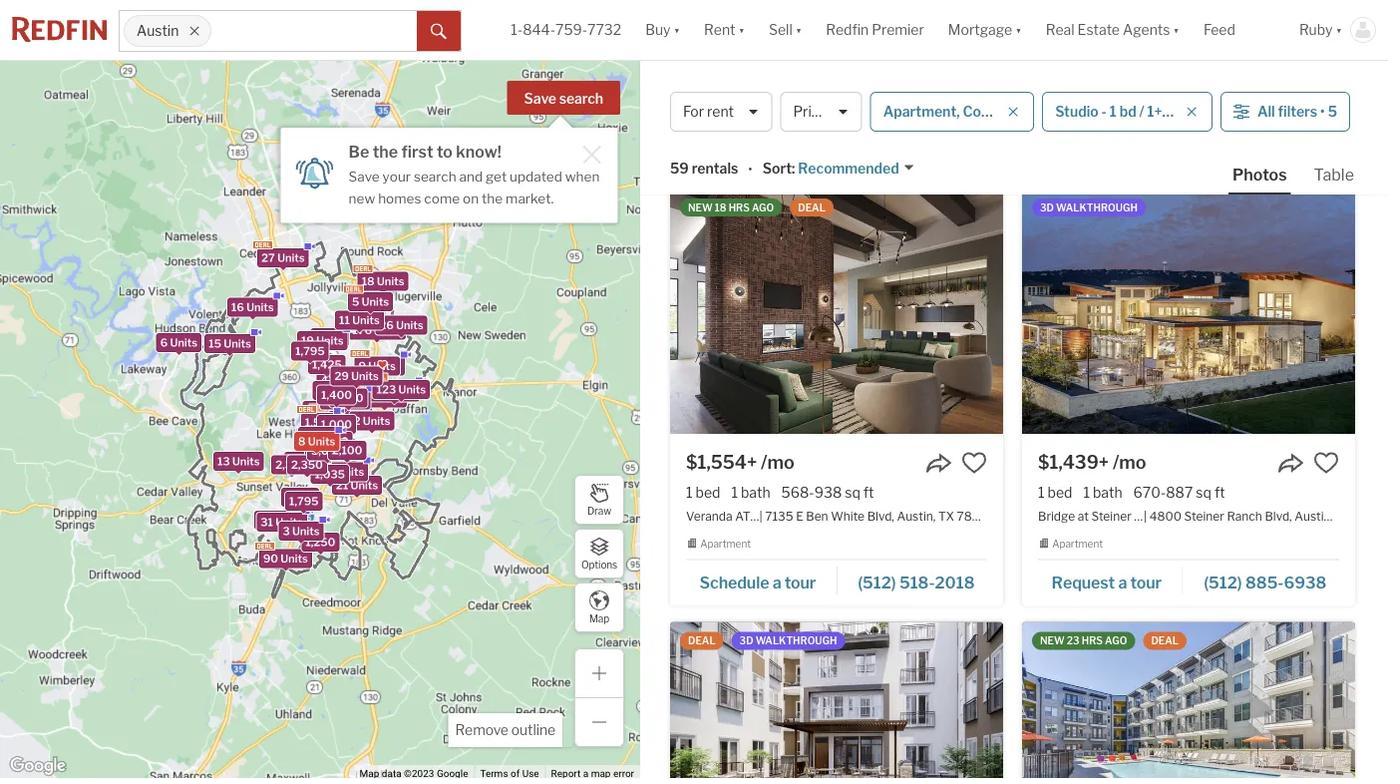 Task type: vqa. For each thing, say whether or not it's contained in the screenshot.
the 224 woodland pkwy #157
no



Task type: describe. For each thing, give the bounding box(es) containing it.
1 vertical spatial 21 units
[[336, 479, 378, 492]]

outline
[[512, 722, 556, 739]]

new for search
[[349, 190, 375, 206]]

4800
[[1150, 509, 1182, 524]]

2 blvd, from the left
[[1265, 509, 1292, 524]]

homes for search
[[378, 190, 421, 206]]

favorite button image
[[1311, 16, 1337, 42]]

1 vertical spatial 2
[[354, 414, 361, 427]]

1 horizontal spatial 16
[[324, 376, 337, 389]]

all filters • 5
[[1258, 103, 1338, 120]]

0 vertical spatial 1,795
[[295, 345, 325, 358]]

sell ▾ button
[[769, 0, 802, 60]]

on
[[463, 190, 479, 206]]

hrs for 23
[[1082, 635, 1103, 647]]

670-
[[1134, 484, 1166, 501]]

photos button
[[1229, 164, 1310, 195]]

broadstone
[[1035, 76, 1101, 90]]

1 vertical spatial 2 units
[[354, 414, 390, 427]]

your for filters
[[755, 49, 788, 68]]

hrs for 18
[[729, 201, 750, 213]]

13 units
[[217, 455, 260, 468]]

0 horizontal spatial deal
[[688, 635, 716, 647]]

studio
[[1056, 103, 1099, 120]]

request for $1,249+
[[1050, 139, 1114, 159]]

0 vertical spatial 21
[[359, 360, 371, 373]]

draw
[[588, 505, 612, 517]]

2,400
[[316, 435, 349, 448]]

1 austin, from the left
[[897, 509, 936, 524]]

2,800
[[302, 435, 335, 448]]

table
[[1314, 165, 1355, 184]]

recommended
[[798, 160, 900, 177]]

5 inside map region
[[352, 295, 359, 308]]

rent ▾ button
[[704, 0, 745, 60]]

568-
[[782, 484, 815, 501]]

1,595
[[285, 491, 315, 504]]

18 inside map region
[[362, 275, 375, 288]]

$1,249+
[[1035, 17, 1106, 39]]

request a tour for $1,249+
[[1050, 139, 1161, 159]]

studio - 1 bd / 1+ ba
[[1056, 103, 1182, 120]]

1,800
[[316, 384, 347, 397]]

table button
[[1310, 164, 1359, 193]]

(512) for $1,554+ /mo
[[858, 573, 896, 593]]

condo,
[[963, 103, 1010, 120]]

1 vertical spatial 3 units
[[283, 525, 320, 538]]

search for save your search and get updated when new homes come on the market.
[[414, 168, 457, 185]]

save for save search
[[524, 90, 557, 107]]

deal for new 18 hrs ago
[[798, 201, 826, 213]]

3,000
[[311, 445, 344, 458]]

5 units
[[352, 295, 389, 308]]

1 bath for $1,249+
[[1081, 50, 1120, 67]]

$1,554+ /mo
[[686, 451, 795, 473]]

mortgage ▾ button
[[937, 0, 1034, 60]]

▾ for rent ▾
[[739, 21, 745, 38]]

submit search image
[[431, 24, 447, 40]]

0 horizontal spatial walkthrough
[[756, 635, 837, 647]]

0 vertical spatial 3 units
[[309, 444, 346, 457]]

apartment for $1,554+
[[700, 538, 751, 550]]

1 horizontal spatial 3
[[309, 444, 317, 457]]

97 units
[[330, 390, 374, 403]]

1 vertical spatial 15
[[324, 393, 337, 406]]

favorite button checkbox for $1,554+ /mo
[[962, 450, 988, 476]]

when for save your filters and get updated when new homes hit the market.
[[717, 70, 757, 90]]

6938
[[1284, 573, 1327, 593]]

518- for $1,249+ /mo
[[1247, 139, 1282, 159]]

0 vertical spatial 2
[[366, 391, 373, 404]]

filters inside button
[[1278, 103, 1318, 120]]

options
[[582, 559, 618, 571]]

0 vertical spatial 2,100
[[315, 331, 345, 344]]

31
[[261, 516, 273, 529]]

30 units
[[306, 441, 351, 454]]

remove outline button
[[448, 713, 563, 747]]

schedule a tour
[[700, 573, 816, 593]]

the inside save your search and get updated when new homes come on the market.
[[482, 190, 503, 206]]

2 austin, from the left
[[1295, 509, 1334, 524]]

photo of 7135 e ben white blvd, austin, tx 78741 image
[[670, 188, 1004, 434]]

1-844-759-7732 link
[[511, 21, 622, 38]]

1 vertical spatial 16 units
[[324, 376, 367, 389]]

my
[[819, 100, 842, 120]]

new for new 23 hrs ago
[[1040, 635, 1065, 647]]

0 horizontal spatial 15 units
[[209, 337, 251, 350]]

ben
[[806, 509, 829, 524]]

to
[[437, 142, 453, 161]]

when for save your search and get updated when new homes come on the market.
[[565, 168, 600, 185]]

buy
[[646, 21, 671, 38]]

31 units
[[261, 516, 303, 529]]

28 units
[[320, 465, 364, 478]]

your for search
[[383, 168, 411, 185]]

12 units
[[307, 404, 349, 417]]

pflugerville,
[[1294, 76, 1359, 90]]

0 horizontal spatial tx
[[939, 509, 955, 524]]

real estate agents ▾ button
[[1034, 0, 1192, 60]]

(512) 885-6938
[[1204, 573, 1327, 593]]

97
[[330, 390, 344, 403]]

austin for austin
[[137, 22, 179, 39]]

844-
[[523, 21, 556, 38]]

(512) for $1,249+ /mo
[[1205, 139, 1244, 159]]

3,500
[[311, 442, 344, 455]]

2 avenue from the left
[[1214, 76, 1256, 90]]

$1,439+ /mo
[[1038, 451, 1147, 473]]

apartment, condo, townhome button
[[871, 92, 1086, 132]]

1 horizontal spatial 18
[[715, 201, 727, 213]]

(512) for $1,439+ /mo
[[1204, 573, 1243, 593]]

| for $1,249+ /mo
[[1140, 76, 1144, 90]]

0 horizontal spatial 6
[[160, 336, 168, 349]]

tx for $1,439+ /mo
[[1336, 509, 1352, 524]]

| 4800 steiner ranch blvd, austin, tx 78732
[[1144, 509, 1389, 524]]

ba
[[1165, 103, 1182, 120]]

78732
[[1355, 509, 1389, 524]]

1 vertical spatial 3
[[283, 525, 290, 538]]

518- for $1,554+ /mo
[[900, 573, 935, 593]]

5 inside button
[[1328, 103, 1338, 120]]

1+
[[1148, 103, 1163, 120]]

0 horizontal spatial 6 units
[[160, 336, 198, 349]]

ago for new 23 hrs ago
[[1105, 635, 1128, 647]]

$1,554+
[[686, 451, 757, 473]]

0 horizontal spatial 16
[[231, 301, 244, 314]]

schedule
[[700, 573, 770, 593]]

homes for filters
[[795, 70, 846, 90]]

apartment for $1,249+
[[1050, 104, 1100, 116]]

26
[[379, 319, 394, 332]]

▾ for ruby ▾
[[1336, 21, 1343, 38]]

0 vertical spatial 3d
[[1040, 201, 1054, 213]]

(512) 518-2327 link
[[1183, 130, 1337, 164]]

agents
[[1123, 21, 1171, 38]]

1,527
[[305, 416, 334, 429]]

updated for market.
[[897, 49, 959, 68]]

19 units
[[301, 334, 344, 347]]

28
[[320, 465, 335, 478]]

austin for austin rentals
[[670, 80, 739, 107]]

remove outline
[[455, 722, 556, 739]]

favorite button checkbox
[[1314, 450, 1340, 476]]

the inside save your filters and get updated when new homes hit the market.
[[872, 70, 897, 90]]

2327
[[1282, 139, 1323, 159]]

14
[[373, 385, 386, 398]]

mortgage
[[948, 21, 1013, 38]]

sell
[[769, 21, 793, 38]]

favorite button image for $1,439+ /mo
[[1314, 450, 1340, 476]]

29
[[335, 370, 349, 383]]

hit
[[850, 70, 869, 90]]

▾ inside 'link'
[[1174, 21, 1180, 38]]

buy ▾
[[646, 21, 680, 38]]

photo of 4800 steiner ranch blvd, austin, tx 78732 image
[[1022, 188, 1356, 434]]

request a tour for $1,439+
[[1052, 573, 1162, 593]]

2 vertical spatial 15 units
[[258, 514, 301, 527]]

for rent button
[[670, 92, 772, 132]]

/
[[1140, 103, 1145, 120]]

1 vertical spatial 3d walkthrough
[[740, 635, 837, 647]]

schedule a tour button
[[686, 566, 838, 596]]

2,300
[[276, 459, 308, 472]]

and for come
[[459, 168, 483, 185]]

save for save my search
[[779, 100, 815, 120]]

save for save your search and get updated when new homes come on the market.
[[349, 168, 380, 185]]

all filters • 5 button
[[1221, 92, 1351, 132]]

8 units
[[298, 435, 336, 448]]

sq for $1,249+ /mo
[[1194, 50, 1210, 67]]

0 vertical spatial 3d walkthrough
[[1040, 201, 1138, 213]]

1 inside studio - 1 bd / 1+ ba button
[[1110, 103, 1117, 120]]

real estate agents ▾
[[1046, 21, 1180, 38]]

7732
[[588, 21, 622, 38]]

bath for $1,554+
[[741, 484, 771, 501]]

0 vertical spatial 2 units
[[366, 391, 403, 404]]

real estate agents ▾ link
[[1046, 0, 1180, 60]]

34
[[318, 414, 332, 427]]

59
[[670, 160, 689, 177]]

600-
[[1131, 50, 1165, 67]]

| right atx
[[760, 509, 763, 524]]

updated for the
[[510, 168, 562, 185]]

options button
[[575, 529, 624, 579]]

request a tour button for $1,249+
[[1035, 132, 1183, 162]]

market. inside save your filters and get updated when new homes hit the market.
[[901, 70, 957, 90]]

1 vertical spatial 2,100
[[332, 444, 362, 457]]

save my search
[[779, 100, 895, 120]]

deal for new 23 hrs ago
[[1152, 635, 1179, 647]]

/mo for $1,554+ /mo
[[761, 451, 795, 473]]

176 units
[[353, 324, 402, 337]]

1 vertical spatial 15 units
[[324, 393, 367, 406]]

1 horizontal spatial walkthrough
[[1056, 201, 1138, 213]]



Task type: locate. For each thing, give the bounding box(es) containing it.
and inside save your search and get updated when new homes come on the market.
[[459, 168, 483, 185]]

new for filters
[[761, 70, 792, 90]]

get down the redfin premier
[[869, 49, 894, 68]]

new inside save your filters and get updated when new homes hit the market.
[[761, 70, 792, 90]]

1 blvd, from the left
[[868, 509, 895, 524]]

0 horizontal spatial 2
[[354, 414, 361, 427]]

3d walkthrough down studio on the right of the page
[[1040, 201, 1138, 213]]

google image
[[5, 753, 71, 779]]

1 bed for $1,249+ /mo
[[1035, 50, 1070, 67]]

1 favorite button image from the left
[[962, 450, 988, 476]]

1 horizontal spatial tx
[[1336, 509, 1352, 524]]

filters inside save your filters and get updated when new homes hit the market.
[[791, 49, 835, 68]]

bath for $1,249+
[[1090, 50, 1120, 67]]

tour for $1,249+ /mo
[[1129, 139, 1161, 159]]

1 vertical spatial favorite button checkbox
[[962, 450, 988, 476]]

1 horizontal spatial homes
[[795, 70, 846, 90]]

market. right on
[[506, 190, 554, 206]]

and inside save your filters and get updated when new homes hit the market.
[[838, 49, 866, 68]]

3d
[[1040, 201, 1054, 213], [740, 635, 754, 647]]

1 vertical spatial your
[[383, 168, 411, 185]]

bed for $1,554+
[[696, 484, 721, 501]]

tour for $1,554+ /mo
[[785, 573, 816, 593]]

1 bed for $1,554+ /mo
[[686, 484, 721, 501]]

market. inside save your search and get updated when new homes come on the market.
[[506, 190, 554, 206]]

get
[[869, 49, 894, 68], [486, 168, 507, 185]]

1 horizontal spatial updated
[[897, 49, 959, 68]]

request for $1,439+
[[1052, 573, 1115, 593]]

0 horizontal spatial 5
[[352, 295, 359, 308]]

tour right "schedule"
[[785, 573, 816, 593]]

bed for $1,249+
[[1045, 50, 1070, 67]]

3 ▾ from the left
[[796, 21, 802, 38]]

2 ranch from the left
[[1227, 509, 1263, 524]]

walkthrough
[[1056, 201, 1138, 213], [756, 635, 837, 647]]

a down studio - 1 bd / 1+ ba
[[1117, 139, 1126, 159]]

bath up bridge at steiner ranch
[[1093, 484, 1123, 501]]

1 vertical spatial 6 units
[[315, 452, 352, 465]]

0 vertical spatial 6 units
[[160, 336, 198, 349]]

1 horizontal spatial 15
[[258, 514, 271, 527]]

0 vertical spatial 1,250
[[334, 392, 364, 405]]

updated down save search
[[510, 168, 562, 185]]

real
[[1046, 21, 1075, 38]]

0 vertical spatial homes
[[795, 70, 846, 90]]

1 vertical spatial 6
[[315, 452, 322, 465]]

0 horizontal spatial market.
[[506, 190, 554, 206]]

0 horizontal spatial filters
[[791, 49, 835, 68]]

• inside all filters • 5 button
[[1321, 103, 1325, 120]]

hrs down rentals
[[729, 201, 750, 213]]

18 down rentals
[[715, 201, 727, 213]]

0 horizontal spatial ranch
[[1135, 509, 1170, 524]]

bath up atx
[[741, 484, 771, 501]]

remove apartment, condo, townhome image
[[1008, 106, 1020, 118]]

request a tour up new 23 hrs ago
[[1052, 573, 1162, 593]]

search down 759-
[[559, 90, 604, 107]]

get for on
[[486, 168, 507, 185]]

photo of 6007 n interstate 35, austin, tx 78723 image
[[670, 622, 1004, 779]]

▾ right ruby on the right top of the page
[[1336, 21, 1343, 38]]

(512) 885-6938 link
[[1184, 564, 1340, 598]]

favorite button checkbox for $1,249+ /mo
[[1311, 16, 1337, 42]]

5 up the 11 units
[[352, 295, 359, 308]]

and up on
[[459, 168, 483, 185]]

1 steiner from the left
[[1092, 509, 1132, 524]]

tour down the 4800
[[1131, 573, 1162, 593]]

bed for $1,439+
[[1048, 484, 1073, 501]]

ago for new 18 hrs ago
[[752, 201, 774, 213]]

0 horizontal spatial 16 units
[[231, 301, 274, 314]]

favorite button image up 78741
[[962, 450, 988, 476]]

3 right 8
[[309, 444, 317, 457]]

2 ▾ from the left
[[739, 21, 745, 38]]

sell ▾
[[769, 21, 802, 38]]

1 horizontal spatial 3d
[[1040, 201, 1054, 213]]

photo of 601 w saint johns ave, austin, tx 78752 image
[[1022, 622, 1356, 779]]

0 horizontal spatial new
[[349, 190, 375, 206]]

steiner
[[1092, 509, 1132, 524], [1185, 509, 1225, 524]]

1 bath up bridge at steiner ranch
[[1084, 484, 1123, 501]]

1 grand from the left
[[1103, 76, 1138, 90]]

6 ▾ from the left
[[1336, 21, 1343, 38]]

1,795 up 1,425
[[295, 345, 325, 358]]

a down bridge at steiner ranch
[[1119, 573, 1127, 593]]

apartment for $1,439+
[[1053, 538, 1103, 550]]

1 bath for $1,554+
[[732, 484, 771, 501]]

| 1720 grand avenue pkwy, pflugerville, tx 78
[[1140, 76, 1389, 90]]

updated down premier
[[897, 49, 959, 68]]

your inside save your search and get updated when new homes come on the market.
[[383, 168, 411, 185]]

1 vertical spatial 21
[[336, 479, 348, 492]]

1 horizontal spatial your
[[755, 49, 788, 68]]

tour inside button
[[785, 573, 816, 593]]

1 horizontal spatial 21
[[359, 360, 371, 373]]

steiner for 4800
[[1185, 509, 1225, 524]]

1720
[[1146, 76, 1174, 90]]

austin rentals
[[670, 80, 824, 107]]

• for filters
[[1321, 103, 1325, 120]]

hrs right 23
[[1082, 635, 1103, 647]]

| left the 4800
[[1144, 509, 1147, 524]]

3 units
[[309, 444, 346, 457], [283, 525, 320, 538]]

/mo for $1,439+ /mo
[[1113, 451, 1147, 473]]

1,459
[[288, 455, 319, 468]]

when up for rent button
[[717, 70, 757, 90]]

new left 23
[[1040, 635, 1065, 647]]

when inside save your filters and get updated when new homes hit the market.
[[717, 70, 757, 90]]

2 horizontal spatial 15 units
[[324, 393, 367, 406]]

save your filters and get updated when new homes hit the market.
[[715, 49, 959, 90]]

1
[[1035, 50, 1042, 67], [1081, 50, 1087, 67], [1110, 103, 1117, 120], [686, 484, 693, 501], [732, 484, 738, 501], [1038, 484, 1045, 501], [1084, 484, 1090, 501]]

a right "schedule"
[[773, 573, 782, 593]]

ft for $1,554+ /mo
[[864, 484, 874, 501]]

0 horizontal spatial ago
[[752, 201, 774, 213]]

27
[[261, 251, 275, 264]]

a for $1,249+
[[1117, 139, 1126, 159]]

sq for $1,554+ /mo
[[845, 484, 861, 501]]

when down save search
[[565, 168, 600, 185]]

be the first to know! dialog
[[281, 116, 618, 223]]

favorite button image
[[962, 450, 988, 476], [1314, 450, 1340, 476]]

2,100 up 28 units
[[332, 444, 362, 457]]

grand up the remove studio - 1 bd / 1+ ba image
[[1177, 76, 1211, 90]]

the right the be
[[373, 142, 398, 161]]

670-887 sq ft
[[1134, 484, 1226, 501]]

0 vertical spatial ago
[[752, 201, 774, 213]]

sort :
[[763, 160, 795, 177]]

1 vertical spatial 1,795
[[289, 495, 319, 508]]

bd
[[1120, 103, 1137, 120]]

0 vertical spatial walkthrough
[[1056, 201, 1138, 213]]

request a tour button for $1,439+
[[1038, 566, 1184, 596]]

request
[[1050, 139, 1114, 159], [1052, 573, 1115, 593]]

save inside save your filters and get updated when new homes hit the market.
[[715, 49, 751, 68]]

12
[[307, 404, 319, 417]]

0 vertical spatial updated
[[897, 49, 959, 68]]

favorite button checkbox up the pflugerville,
[[1311, 16, 1337, 42]]

units
[[277, 251, 305, 264], [377, 275, 404, 288], [362, 295, 389, 308], [246, 301, 274, 314], [352, 314, 380, 327], [396, 319, 424, 332], [374, 324, 402, 337], [316, 334, 344, 347], [170, 336, 198, 349], [224, 337, 251, 350], [368, 360, 396, 372], [373, 360, 401, 373], [351, 370, 379, 383], [338, 374, 365, 387], [339, 376, 367, 389], [399, 383, 426, 396], [389, 385, 416, 398], [346, 390, 374, 403], [376, 391, 403, 404], [339, 393, 367, 406], [322, 404, 349, 417], [335, 414, 362, 427], [363, 414, 390, 427], [308, 435, 336, 448], [323, 441, 351, 454], [319, 444, 346, 457], [325, 452, 352, 465], [232, 455, 260, 468], [337, 465, 364, 478], [351, 479, 378, 492], [273, 514, 301, 527], [276, 516, 303, 529], [292, 525, 320, 538], [281, 552, 308, 565]]

new 23 hrs ago
[[1040, 635, 1128, 647]]

1 ▾ from the left
[[674, 21, 680, 38]]

0 vertical spatial market.
[[901, 70, 957, 90]]

get inside save your search and get updated when new homes come on the market.
[[486, 168, 507, 185]]

1 horizontal spatial new
[[1040, 635, 1065, 647]]

favorite button image up | 4800 steiner ranch blvd, austin, tx 78732
[[1314, 450, 1340, 476]]

come
[[424, 190, 460, 206]]

| for $1,439+ /mo
[[1144, 509, 1147, 524]]

14 units
[[373, 385, 416, 398]]

• for rentals
[[748, 161, 753, 178]]

1 ranch from the left
[[1135, 509, 1170, 524]]

save down the be
[[349, 168, 380, 185]]

map region
[[0, 46, 842, 779]]

0 horizontal spatial updated
[[510, 168, 562, 185]]

1 bed for $1,439+ /mo
[[1038, 484, 1073, 501]]

get inside save your filters and get updated when new homes hit the market.
[[869, 49, 894, 68]]

15 left 19
[[209, 337, 221, 350]]

apartment down broadstone
[[1050, 104, 1100, 116]]

price
[[793, 103, 827, 120]]

15 units left 19
[[209, 337, 251, 350]]

1 horizontal spatial 15 units
[[258, 514, 301, 527]]

walkthrough down schedule a tour button
[[756, 635, 837, 647]]

0 horizontal spatial steiner
[[1092, 509, 1132, 524]]

homes up 'my' at right
[[795, 70, 846, 90]]

market.
[[901, 70, 957, 90], [506, 190, 554, 206]]

apartment, condo, townhome
[[884, 103, 1086, 120]]

ft down feed
[[1213, 50, 1223, 67]]

tour for $1,439+ /mo
[[1131, 573, 1162, 593]]

3d walkthrough down schedule a tour button
[[740, 635, 837, 647]]

1 vertical spatial request a tour button
[[1038, 566, 1184, 596]]

rentals
[[692, 160, 739, 177]]

a
[[1117, 139, 1126, 159], [773, 573, 782, 593], [1119, 573, 1127, 593]]

1 avenue from the left
[[1140, 76, 1182, 90]]

▾ for mortgage ▾
[[1016, 21, 1022, 38]]

recommended button
[[795, 159, 915, 178]]

ago
[[752, 201, 774, 213], [1105, 635, 1128, 647]]

1 horizontal spatial 6 units
[[315, 452, 352, 465]]

▾ right buy
[[674, 21, 680, 38]]

request down studio on the right of the page
[[1050, 139, 1114, 159]]

the
[[872, 70, 897, 90], [373, 142, 398, 161], [482, 190, 503, 206]]

1 vertical spatial •
[[748, 161, 753, 178]]

1 horizontal spatial blvd,
[[1265, 509, 1292, 524]]

2 horizontal spatial the
[[872, 70, 897, 90]]

ago right 23
[[1105, 635, 1128, 647]]

walkthrough down - at the right
[[1056, 201, 1138, 213]]

1 bath
[[1081, 50, 1120, 67], [732, 484, 771, 501], [1084, 484, 1123, 501]]

18 units
[[362, 275, 404, 288]]

remove studio - 1 bd / 1+ ba image
[[1186, 106, 1198, 118]]

search down hit
[[845, 100, 895, 120]]

blvd,
[[868, 509, 895, 524], [1265, 509, 1292, 524]]

studio - 1 bd / 1+ ba button
[[1043, 92, 1213, 132]]

1 vertical spatial filters
[[1278, 103, 1318, 120]]

a inside button
[[773, 573, 782, 593]]

updated inside save your filters and get updated when new homes hit the market.
[[897, 49, 959, 68]]

1 horizontal spatial the
[[482, 190, 503, 206]]

at
[[1078, 509, 1089, 524]]

1 vertical spatial 1,250
[[306, 535, 336, 548]]

1 horizontal spatial search
[[559, 90, 604, 107]]

bed up broadstone
[[1045, 50, 1070, 67]]

1 horizontal spatial steiner
[[1185, 509, 1225, 524]]

0 vertical spatial request a tour button
[[1035, 132, 1183, 162]]

tour down "/"
[[1129, 139, 1161, 159]]

a for $1,439+
[[1119, 573, 1127, 593]]

19
[[301, 334, 314, 347]]

21 units down 28 units
[[336, 479, 378, 492]]

• down the pflugerville,
[[1321, 103, 1325, 120]]

redfin premier
[[826, 21, 925, 38]]

1 vertical spatial new
[[349, 190, 375, 206]]

1 bath for $1,439+
[[1084, 484, 1123, 501]]

78
[[1380, 76, 1389, 90]]

5
[[1328, 103, 1338, 120], [352, 295, 359, 308]]

0 vertical spatial your
[[755, 49, 788, 68]]

bed up veranda
[[696, 484, 721, 501]]

favorite button checkbox
[[1311, 16, 1337, 42], [962, 450, 988, 476]]

2 units
[[366, 391, 403, 404], [354, 414, 390, 427]]

938
[[815, 484, 842, 501]]

1 horizontal spatial new
[[761, 70, 792, 90]]

hrs
[[729, 201, 750, 213], [1082, 635, 1103, 647]]

2,350
[[291, 459, 323, 472]]

None search field
[[211, 11, 417, 51]]

when inside save your search and get updated when new homes come on the market.
[[565, 168, 600, 185]]

123 units
[[377, 383, 426, 396]]

• inside 59 rentals •
[[748, 161, 753, 178]]

your inside save your filters and get updated when new homes hit the market.
[[755, 49, 788, 68]]

austin, left 78741
[[897, 509, 936, 524]]

1 vertical spatial hrs
[[1082, 635, 1103, 647]]

▾ for buy ▾
[[674, 21, 680, 38]]

4 ▾ from the left
[[1016, 21, 1022, 38]]

0 vertical spatial 15 units
[[209, 337, 251, 350]]

0 horizontal spatial search
[[414, 168, 457, 185]]

2 units down 14
[[354, 414, 390, 427]]

draw button
[[575, 475, 624, 525]]

43 units
[[321, 374, 365, 387]]

1 vertical spatial get
[[486, 168, 507, 185]]

9
[[359, 360, 366, 372]]

1 vertical spatial 18
[[362, 275, 375, 288]]

2 vertical spatial the
[[482, 190, 503, 206]]

1-844-759-7732
[[511, 21, 622, 38]]

0 horizontal spatial 21
[[336, 479, 348, 492]]

0 horizontal spatial 3d walkthrough
[[740, 635, 837, 647]]

updated inside save your search and get updated when new homes come on the market.
[[510, 168, 562, 185]]

price button
[[780, 92, 863, 132]]

new inside save your search and get updated when new homes come on the market.
[[349, 190, 375, 206]]

7135
[[765, 509, 794, 524]]

11
[[339, 314, 350, 327]]

15 units down the 1,595 in the left of the page
[[258, 514, 301, 527]]

new down 59 rentals •
[[688, 201, 713, 213]]

get for the
[[869, 49, 894, 68]]

ft for $1,249+ /mo
[[1213, 50, 1223, 67]]

0 vertical spatial 15
[[209, 337, 221, 350]]

• left 'sort'
[[748, 161, 753, 178]]

ft for $1,439+ /mo
[[1215, 484, 1226, 501]]

bridge
[[1038, 509, 1075, 524]]

123
[[377, 383, 396, 396]]

remove austin image
[[188, 25, 200, 37]]

(512) down "white" at bottom
[[858, 573, 896, 593]]

search inside save search button
[[559, 90, 604, 107]]

0 vertical spatial 21 units
[[359, 360, 401, 373]]

(512) 518-2327
[[1205, 139, 1323, 159]]

save down rent ▾
[[715, 49, 751, 68]]

1 horizontal spatial 6
[[315, 452, 322, 465]]

request a tour button down bridge at steiner ranch
[[1038, 566, 1184, 596]]

5 ▾ from the left
[[1174, 21, 1180, 38]]

grand up studio - 1 bd / 1+ ba
[[1103, 76, 1138, 90]]

5 down the pflugerville,
[[1328, 103, 1338, 120]]

29 units
[[335, 370, 379, 383]]

avenue left pkwy,
[[1214, 76, 1256, 90]]

(512) up photos
[[1205, 139, 1244, 159]]

mortgage ▾ button
[[948, 0, 1022, 60]]

2 vertical spatial 15
[[258, 514, 271, 527]]

1 horizontal spatial 2
[[366, 391, 373, 404]]

1 horizontal spatial 16 units
[[324, 376, 367, 389]]

rent ▾ button
[[692, 0, 757, 60]]

tx left 78
[[1362, 76, 1378, 90]]

new down sell
[[761, 70, 792, 90]]

save inside button
[[524, 90, 557, 107]]

and for hit
[[838, 49, 866, 68]]

filters down sell ▾
[[791, 49, 835, 68]]

0 horizontal spatial blvd,
[[868, 509, 895, 524]]

15 up 90
[[258, 514, 271, 527]]

0 horizontal spatial the
[[373, 142, 398, 161]]

request a tour button
[[1035, 132, 1183, 162], [1038, 566, 1184, 596]]

/mo for $1,249+ /mo
[[1110, 17, 1143, 39]]

ranch for at
[[1135, 509, 1170, 524]]

search inside save your search and get updated when new homes come on the market.
[[414, 168, 457, 185]]

ft
[[1213, 50, 1223, 67], [864, 484, 874, 501], [1215, 484, 1226, 501]]

885-
[[1246, 573, 1284, 593]]

a for $1,554+
[[773, 573, 782, 593]]

18 up 5 units
[[362, 275, 375, 288]]

homes inside save your search and get updated when new homes come on the market.
[[378, 190, 421, 206]]

bath for $1,439+
[[1093, 484, 1123, 501]]

2018
[[935, 573, 975, 593]]

and
[[838, 49, 866, 68], [459, 168, 483, 185]]

▾ right rent
[[739, 21, 745, 38]]

sq right '755' at the right top
[[1194, 50, 1210, 67]]

21 down 28 units
[[336, 479, 348, 492]]

request a tour down - at the right
[[1050, 139, 1161, 159]]

favorite button image for $1,554+ /mo
[[962, 450, 988, 476]]

0 vertical spatial new
[[761, 70, 792, 90]]

sell ▾ button
[[757, 0, 814, 60]]

the right on
[[482, 190, 503, 206]]

755
[[1165, 50, 1191, 67]]

ranch up (512) 885-6938 link
[[1227, 509, 1263, 524]]

request a tour button down - at the right
[[1035, 132, 1183, 162]]

deal down "schedule"
[[688, 635, 716, 647]]

▾ right mortgage at the right top of page
[[1016, 21, 1022, 38]]

redfin premier button
[[814, 0, 937, 60]]

ruby
[[1300, 21, 1333, 38]]

1 bath up atx
[[732, 484, 771, 501]]

2 grand from the left
[[1177, 76, 1211, 90]]

0 vertical spatial austin
[[137, 22, 179, 39]]

0 vertical spatial when
[[717, 70, 757, 90]]

bath up broadstone grand avenue
[[1090, 50, 1120, 67]]

1 horizontal spatial when
[[717, 70, 757, 90]]

save inside save your search and get updated when new homes come on the market.
[[349, 168, 380, 185]]

tx for $1,249+ /mo
[[1362, 76, 1378, 90]]

deal right new 23 hrs ago
[[1152, 635, 1179, 647]]

0 horizontal spatial homes
[[378, 190, 421, 206]]

search for save my search
[[845, 100, 895, 120]]

search
[[559, 90, 604, 107], [845, 100, 895, 120], [414, 168, 457, 185]]

austin,
[[897, 509, 936, 524], [1295, 509, 1334, 524]]

for
[[683, 103, 704, 120]]

get down know!
[[486, 168, 507, 185]]

1 horizontal spatial market.
[[901, 70, 957, 90]]

0 horizontal spatial hrs
[[729, 201, 750, 213]]

search up the 'come'
[[414, 168, 457, 185]]

ruby ▾
[[1300, 21, 1343, 38]]

apartment down veranda
[[700, 538, 751, 550]]

0 vertical spatial 18
[[715, 201, 727, 213]]

|
[[1140, 76, 1144, 90], [760, 509, 763, 524], [1144, 509, 1147, 524]]

filters right 'all'
[[1278, 103, 1318, 120]]

0 vertical spatial 16
[[231, 301, 244, 314]]

new for new 18 hrs ago
[[688, 201, 713, 213]]

0 vertical spatial request
[[1050, 139, 1114, 159]]

request up new 23 hrs ago
[[1052, 573, 1115, 593]]

0 vertical spatial filters
[[791, 49, 835, 68]]

0 horizontal spatial 3d
[[740, 635, 754, 647]]

sq right 938
[[845, 484, 861, 501]]

1,425
[[312, 358, 342, 371]]

| left 1720
[[1140, 76, 1144, 90]]

0 horizontal spatial when
[[565, 168, 600, 185]]

and up hit
[[838, 49, 866, 68]]

1,250 down 43 units
[[334, 392, 364, 405]]

0 horizontal spatial favorite button checkbox
[[962, 450, 988, 476]]

2,100 right 19
[[315, 331, 345, 344]]

16 units down 27
[[231, 301, 274, 314]]

save for save your filters and get updated when new homes hit the market.
[[715, 49, 751, 68]]

▾
[[674, 21, 680, 38], [739, 21, 745, 38], [796, 21, 802, 38], [1016, 21, 1022, 38], [1174, 21, 1180, 38], [1336, 21, 1343, 38]]

1 horizontal spatial and
[[838, 49, 866, 68]]

ago down 'sort'
[[752, 201, 774, 213]]

$1,439+
[[1038, 451, 1109, 473]]

sq for $1,439+ /mo
[[1196, 484, 1212, 501]]

2 horizontal spatial tx
[[1362, 76, 1378, 90]]

1 vertical spatial the
[[373, 142, 398, 161]]

market. up apartment,
[[901, 70, 957, 90]]

3d down townhome
[[1040, 201, 1054, 213]]

1 vertical spatial 16
[[324, 376, 337, 389]]

first
[[402, 142, 433, 161]]

2 steiner from the left
[[1185, 509, 1225, 524]]

21 right the 29
[[359, 360, 371, 373]]

steiner for at
[[1092, 509, 1132, 524]]

homes inside save your filters and get updated when new homes hit the market.
[[795, 70, 846, 90]]

▾ for sell ▾
[[796, 21, 802, 38]]

photos
[[1233, 165, 1287, 184]]

0 vertical spatial new
[[688, 201, 713, 213]]

1 vertical spatial 518-
[[900, 573, 935, 593]]

3d down schedule a tour
[[740, 635, 754, 647]]

tour
[[1129, 139, 1161, 159], [785, 573, 816, 593], [1131, 573, 1162, 593]]

2 favorite button image from the left
[[1314, 450, 1340, 476]]

apartment
[[1050, 104, 1100, 116], [700, 538, 751, 550], [1053, 538, 1103, 550]]

1 bath up broadstone grand avenue
[[1081, 50, 1120, 67]]

bed up bridge
[[1048, 484, 1073, 501]]

1 horizontal spatial ranch
[[1227, 509, 1263, 524]]

ranch for 4800
[[1227, 509, 1263, 524]]

save down 844-
[[524, 90, 557, 107]]

1 horizontal spatial filters
[[1278, 103, 1318, 120]]



